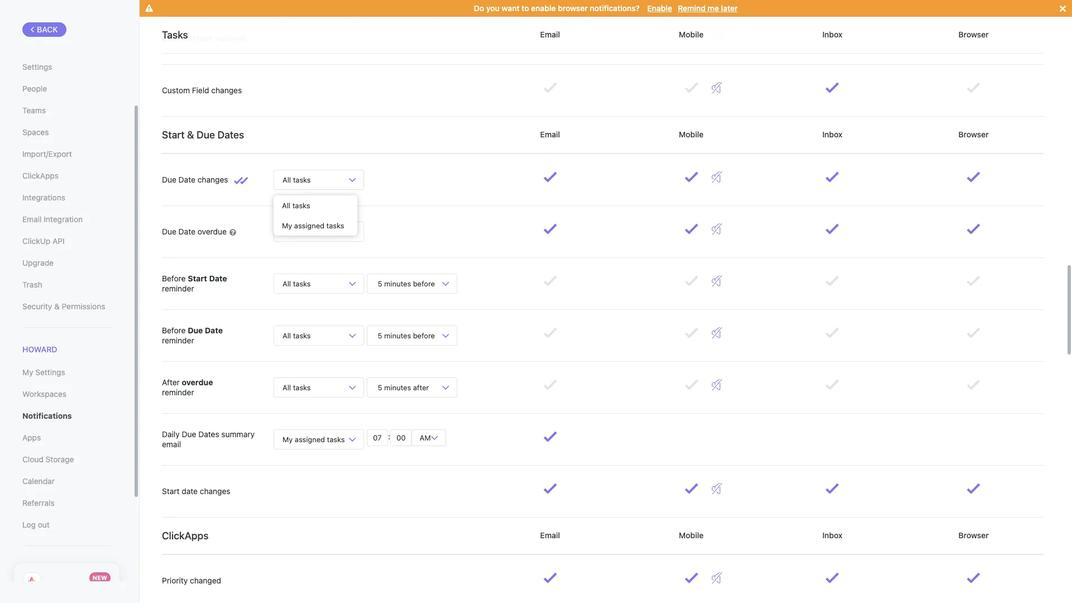 Task type: vqa. For each thing, say whether or not it's contained in the screenshot.


Task type: locate. For each thing, give the bounding box(es) containing it.
1 vertical spatial clickapps
[[162, 530, 209, 541]]

reminder up after
[[162, 336, 194, 345]]

changes down start & due dates
[[198, 175, 228, 184]]

1 inbox from the top
[[820, 30, 845, 39]]

checklist
[[162, 33, 195, 43]]

3 reminder from the top
[[162, 388, 194, 397]]

2 inbox from the top
[[820, 129, 845, 139]]

people
[[22, 84, 47, 93]]

5
[[378, 279, 382, 288], [378, 331, 382, 340], [378, 383, 382, 392]]

checklist item resolved
[[162, 33, 246, 43]]

my settings
[[22, 368, 65, 377]]

1 vertical spatial mobile
[[677, 129, 706, 139]]

& right the security
[[54, 302, 60, 311]]

due inside the before due date reminder
[[188, 325, 203, 335]]

changes
[[211, 85, 242, 95], [198, 175, 228, 184], [200, 486, 230, 496]]

changes right the 'date'
[[200, 486, 230, 496]]

1 off image from the top
[[712, 30, 722, 41]]

after
[[413, 383, 429, 392]]

1 vertical spatial assigned
[[295, 435, 325, 444]]

people link
[[22, 79, 111, 98]]

referrals link
[[22, 494, 111, 513]]

before start date reminder
[[162, 274, 227, 293]]

0 vertical spatial assigned
[[294, 221, 324, 230]]

2 before from the top
[[413, 331, 435, 340]]

overdue
[[198, 227, 227, 236], [182, 377, 213, 387]]

dates
[[217, 129, 244, 140], [198, 429, 219, 439]]

2 vertical spatial changes
[[200, 486, 230, 496]]

1 5 minutes before from the top
[[376, 279, 437, 288]]

0 vertical spatial settings
[[22, 62, 52, 71]]

0 vertical spatial reminder
[[162, 284, 194, 293]]

mobile for clickapps
[[677, 530, 706, 540]]

before down due date overdue
[[162, 274, 186, 283]]

all tasks for 3rd off icon from the bottom
[[283, 383, 311, 392]]

&
[[187, 129, 194, 140], [54, 302, 60, 311]]

1 vertical spatial dates
[[198, 429, 219, 439]]

1 before from the top
[[162, 274, 186, 283]]

0 vertical spatial 5
[[378, 279, 382, 288]]

date down due date overdue
[[209, 274, 227, 283]]

0 vertical spatial off image
[[712, 30, 722, 41]]

2 before from the top
[[162, 325, 186, 335]]

1 reminder from the top
[[162, 284, 194, 293]]

1 vertical spatial 5 minutes before
[[376, 331, 437, 340]]

settings up people
[[22, 62, 52, 71]]

1 5 from the top
[[378, 279, 382, 288]]

start left the 'date'
[[162, 486, 180, 496]]

& for security
[[54, 302, 60, 311]]

0 vertical spatial inbox
[[820, 30, 845, 39]]

clickapps
[[22, 171, 59, 180], [162, 530, 209, 541]]

off image
[[712, 30, 722, 41], [712, 223, 722, 235], [712, 327, 722, 338]]

2 off image from the top
[[712, 171, 722, 183]]

email integration link
[[22, 210, 111, 229]]

to
[[522, 3, 529, 13]]

clickapps down the 'date'
[[162, 530, 209, 541]]

reminder up the before due date reminder
[[162, 284, 194, 293]]

changes right field
[[211, 85, 242, 95]]

all
[[283, 175, 291, 184], [282, 201, 290, 210], [283, 227, 291, 236], [283, 279, 291, 288], [283, 331, 291, 340], [283, 383, 291, 392]]

2 vertical spatial my
[[283, 435, 293, 444]]

3 off image from the top
[[712, 327, 722, 338]]

out
[[38, 520, 50, 530]]

email for start & due dates
[[538, 129, 562, 139]]

am
[[418, 433, 433, 442]]

my assigned tasks
[[282, 221, 344, 230], [283, 435, 345, 444]]

clickup api link
[[22, 232, 111, 251]]

minutes for overdue
[[384, 383, 411, 392]]

before
[[162, 274, 186, 283], [162, 325, 186, 335]]

reminder inside the before start date reminder
[[162, 284, 194, 293]]

5 for overdue
[[378, 383, 382, 392]]

browser
[[558, 3, 588, 13]]

1 vertical spatial my assigned tasks
[[283, 435, 345, 444]]

None text field
[[367, 429, 388, 446]]

0 vertical spatial changes
[[211, 85, 242, 95]]

2 vertical spatial reminder
[[162, 388, 194, 397]]

email integration
[[22, 214, 83, 224]]

3 5 from the top
[[378, 383, 382, 392]]

2 5 from the top
[[378, 331, 382, 340]]

date
[[182, 486, 198, 496]]

& for start
[[187, 129, 194, 140]]

1 horizontal spatial &
[[187, 129, 194, 140]]

date
[[179, 175, 195, 184], [179, 227, 195, 236], [209, 274, 227, 283], [205, 325, 223, 335]]

0 vertical spatial my assigned tasks
[[282, 221, 344, 230]]

0 vertical spatial my
[[282, 221, 292, 230]]

0 vertical spatial before
[[162, 274, 186, 283]]

after overdue reminder
[[162, 377, 213, 397]]

import/export
[[22, 149, 72, 159]]

1 vertical spatial minutes
[[384, 331, 411, 340]]

1 vertical spatial inbox
[[820, 129, 845, 139]]

mobile for tasks
[[677, 30, 706, 39]]

2 vertical spatial browser
[[957, 530, 991, 540]]

all tasks for fourth off icon from the bottom of the page
[[283, 279, 311, 288]]

clickapps up 'integrations'
[[22, 171, 59, 180]]

2 vertical spatial 5
[[378, 383, 382, 392]]

changed
[[190, 576, 221, 585]]

2 mobile from the top
[[677, 129, 706, 139]]

dates down custom field changes
[[217, 129, 244, 140]]

settings up workspaces
[[35, 368, 65, 377]]

1 vertical spatial start
[[188, 274, 207, 283]]

inbox for start & due dates
[[820, 129, 845, 139]]

before for start date
[[413, 279, 435, 288]]

5 minutes before for start date
[[376, 279, 437, 288]]

notifications?
[[590, 3, 640, 13]]

1 minutes from the top
[[384, 279, 411, 288]]

1 vertical spatial before
[[162, 325, 186, 335]]

2 5 minutes before from the top
[[376, 331, 437, 340]]

1 vertical spatial off image
[[712, 223, 722, 235]]

email
[[538, 30, 562, 39], [538, 129, 562, 139], [22, 214, 42, 224], [538, 530, 562, 540]]

minutes
[[384, 279, 411, 288], [384, 331, 411, 340], [384, 383, 411, 392]]

0 vertical spatial before
[[413, 279, 435, 288]]

5 minutes before
[[376, 279, 437, 288], [376, 331, 437, 340]]

1 vertical spatial browser
[[957, 129, 991, 139]]

dates left summary
[[198, 429, 219, 439]]

5 for due date
[[378, 331, 382, 340]]

1 vertical spatial reminder
[[162, 336, 194, 345]]

before inside the before due date reminder
[[162, 325, 186, 335]]

2 vertical spatial start
[[162, 486, 180, 496]]

reminder down after
[[162, 388, 194, 397]]

before inside the before start date reminder
[[162, 274, 186, 283]]

reminder inside the before due date reminder
[[162, 336, 194, 345]]

reminder
[[162, 284, 194, 293], [162, 336, 194, 345], [162, 388, 194, 397]]

0 vertical spatial mobile
[[677, 30, 706, 39]]

2 minutes from the top
[[384, 331, 411, 340]]

settings link
[[22, 58, 111, 77]]

1 before from the top
[[413, 279, 435, 288]]

0 vertical spatial minutes
[[384, 279, 411, 288]]

1 browser from the top
[[957, 30, 991, 39]]

0 horizontal spatial &
[[54, 302, 60, 311]]

start down custom on the left top of page
[[162, 129, 185, 140]]

permissions
[[62, 302, 105, 311]]

tasks
[[162, 29, 188, 40]]

upgrade
[[22, 258, 54, 267]]

0 vertical spatial clickapps
[[22, 171, 59, 180]]

0 vertical spatial dates
[[217, 129, 244, 140]]

settings
[[22, 62, 52, 71], [35, 368, 65, 377]]

before
[[413, 279, 435, 288], [413, 331, 435, 340]]

1 vertical spatial &
[[54, 302, 60, 311]]

mobile for start & due dates
[[677, 129, 706, 139]]

start down due date overdue
[[188, 274, 207, 283]]

0 vertical spatial browser
[[957, 30, 991, 39]]

2 vertical spatial off image
[[712, 327, 722, 338]]

2 vertical spatial inbox
[[820, 530, 845, 540]]

3 mobile from the top
[[677, 530, 706, 540]]

before down the before start date reminder at top left
[[162, 325, 186, 335]]

custom field changes
[[162, 85, 242, 95]]

mobile
[[677, 30, 706, 39], [677, 129, 706, 139], [677, 530, 706, 540]]

field
[[192, 85, 209, 95]]

overdue right after
[[182, 377, 213, 387]]

0 vertical spatial 5 minutes before
[[376, 279, 437, 288]]

overdue down due date changes
[[198, 227, 227, 236]]

2 off image from the top
[[712, 223, 722, 235]]

2 vertical spatial minutes
[[384, 383, 411, 392]]

all tasks
[[283, 175, 311, 184], [282, 201, 310, 210], [283, 227, 311, 236], [283, 279, 311, 288], [283, 331, 311, 340], [283, 383, 311, 392]]

1 vertical spatial changes
[[198, 175, 228, 184]]

want
[[502, 3, 520, 13]]

2 vertical spatial mobile
[[677, 530, 706, 540]]

summary
[[221, 429, 255, 439]]

off image for due date overdue
[[712, 223, 722, 235]]

2 reminder from the top
[[162, 336, 194, 345]]

assigned
[[294, 221, 324, 230], [295, 435, 325, 444]]

3 minutes from the top
[[384, 383, 411, 392]]

all tasks for fifth off icon from the bottom of the page
[[283, 175, 311, 184]]

None text field
[[390, 429, 412, 446]]

resolved
[[215, 33, 246, 43]]

minutes for due date
[[384, 331, 411, 340]]

1 mobile from the top
[[677, 30, 706, 39]]

off image
[[712, 82, 722, 93], [712, 171, 722, 183], [712, 275, 722, 286], [712, 379, 722, 390], [712, 483, 722, 494], [712, 572, 722, 584]]

2 browser from the top
[[957, 129, 991, 139]]

1 vertical spatial overdue
[[182, 377, 213, 387]]

due
[[197, 129, 215, 140], [162, 175, 176, 184], [162, 227, 176, 236], [188, 325, 203, 335], [182, 429, 196, 439]]

start for date
[[162, 486, 180, 496]]

integrations link
[[22, 188, 111, 207]]

new
[[93, 574, 107, 581]]

& up due date changes
[[187, 129, 194, 140]]

workspaces link
[[22, 385, 111, 404]]

1 vertical spatial before
[[413, 331, 435, 340]]

changes for custom field changes
[[211, 85, 242, 95]]

due date overdue
[[162, 227, 229, 236]]

tasks
[[293, 175, 311, 184], [292, 201, 310, 210], [326, 221, 344, 230], [293, 227, 311, 236], [293, 279, 311, 288], [293, 331, 311, 340], [293, 383, 311, 392], [327, 435, 345, 444]]

date inside the before due date reminder
[[205, 325, 223, 335]]

0 vertical spatial &
[[187, 129, 194, 140]]

reminder for start date
[[162, 284, 194, 293]]

1 vertical spatial 5
[[378, 331, 382, 340]]

my
[[282, 221, 292, 230], [22, 368, 33, 377], [283, 435, 293, 444]]

priority changed
[[162, 576, 221, 585]]

me
[[708, 3, 719, 13]]

spaces link
[[22, 123, 111, 142]]

email for clickapps
[[538, 530, 562, 540]]

3 inbox from the top
[[820, 530, 845, 540]]

inbox
[[820, 30, 845, 39], [820, 129, 845, 139], [820, 530, 845, 540]]

back
[[37, 25, 58, 34]]

0 vertical spatial start
[[162, 129, 185, 140]]

calendar
[[22, 476, 55, 486]]

later
[[721, 3, 738, 13]]

3 browser from the top
[[957, 530, 991, 540]]

clickapps link
[[22, 166, 111, 185]]

date down the before start date reminder at top left
[[205, 325, 223, 335]]

date inside the before start date reminder
[[209, 274, 227, 283]]



Task type: describe. For each thing, give the bounding box(es) containing it.
all tasks for off image corresponding to before
[[283, 331, 311, 340]]

1 vertical spatial settings
[[35, 368, 65, 377]]

browser for start & due dates
[[957, 129, 991, 139]]

after
[[162, 377, 180, 387]]

you
[[486, 3, 500, 13]]

teams link
[[22, 101, 111, 120]]

5 minutes before for due date
[[376, 331, 437, 340]]

enable
[[647, 3, 672, 13]]

log
[[22, 520, 36, 530]]

log out link
[[22, 516, 111, 535]]

integrations
[[22, 193, 65, 202]]

1 vertical spatial my
[[22, 368, 33, 377]]

workspaces
[[22, 389, 66, 399]]

3 off image from the top
[[712, 275, 722, 286]]

teams
[[22, 106, 46, 115]]

before for due date
[[413, 331, 435, 340]]

daily
[[162, 429, 180, 439]]

notifications
[[22, 411, 72, 421]]

cloud storage
[[22, 455, 74, 464]]

do
[[474, 3, 484, 13]]

remind
[[678, 3, 706, 13]]

email
[[162, 439, 181, 449]]

date down start & due dates
[[179, 175, 195, 184]]

before due date reminder
[[162, 325, 223, 345]]

minutes for start date
[[384, 279, 411, 288]]

item
[[197, 33, 213, 43]]

6 off image from the top
[[712, 572, 722, 584]]

log out
[[22, 520, 50, 530]]

howard
[[22, 345, 57, 354]]

clickup
[[22, 236, 50, 246]]

reminder for due date
[[162, 336, 194, 345]]

apps link
[[22, 428, 111, 447]]

cloud
[[22, 455, 43, 464]]

apps
[[22, 433, 41, 442]]

dates inside the daily due dates summary email
[[198, 429, 219, 439]]

api
[[53, 236, 65, 246]]

trash link
[[22, 275, 111, 294]]

spaces
[[22, 127, 49, 137]]

back link
[[22, 22, 66, 37]]

changes for start date changes
[[200, 486, 230, 496]]

clickup api
[[22, 236, 65, 246]]

before for before due date reminder
[[162, 325, 186, 335]]

browser for tasks
[[957, 30, 991, 39]]

calendar link
[[22, 472, 111, 491]]

5 off image from the top
[[712, 483, 722, 494]]

inbox for clickapps
[[820, 530, 845, 540]]

start & due dates
[[162, 129, 244, 140]]

1 horizontal spatial clickapps
[[162, 530, 209, 541]]

priority
[[162, 576, 188, 585]]

changes for due date changes
[[198, 175, 228, 184]]

overdue inside after overdue reminder
[[182, 377, 213, 387]]

custom
[[162, 85, 190, 95]]

due date changes
[[162, 175, 228, 184]]

0 vertical spatial overdue
[[198, 227, 227, 236]]

browser for clickapps
[[957, 530, 991, 540]]

start inside the before start date reminder
[[188, 274, 207, 283]]

5 for start date
[[378, 279, 382, 288]]

date up the before start date reminder at top left
[[179, 227, 195, 236]]

storage
[[46, 455, 74, 464]]

security & permissions link
[[22, 297, 111, 316]]

due inside the daily due dates summary email
[[182, 429, 196, 439]]

inbox for tasks
[[820, 30, 845, 39]]

off image for before
[[712, 327, 722, 338]]

start date changes
[[162, 486, 230, 496]]

enable
[[531, 3, 556, 13]]

cloud storage link
[[22, 450, 111, 469]]

daily due dates summary email
[[162, 429, 255, 449]]

notifications link
[[22, 407, 111, 426]]

5 minutes after
[[376, 383, 431, 392]]

my settings link
[[22, 363, 111, 382]]

integration
[[44, 214, 83, 224]]

email for tasks
[[538, 30, 562, 39]]

trash
[[22, 280, 42, 289]]

0 horizontal spatial clickapps
[[22, 171, 59, 180]]

import/export link
[[22, 145, 111, 164]]

4 off image from the top
[[712, 379, 722, 390]]

upgrade link
[[22, 254, 111, 273]]

security
[[22, 302, 52, 311]]

1 off image from the top
[[712, 82, 722, 93]]

security & permissions
[[22, 302, 105, 311]]

before for before start date reminder
[[162, 274, 186, 283]]

:
[[388, 432, 390, 441]]

start for &
[[162, 129, 185, 140]]

reminder inside after overdue reminder
[[162, 388, 194, 397]]

referrals
[[22, 498, 55, 508]]

do you want to enable browser notifications? enable remind me later
[[474, 3, 738, 13]]



